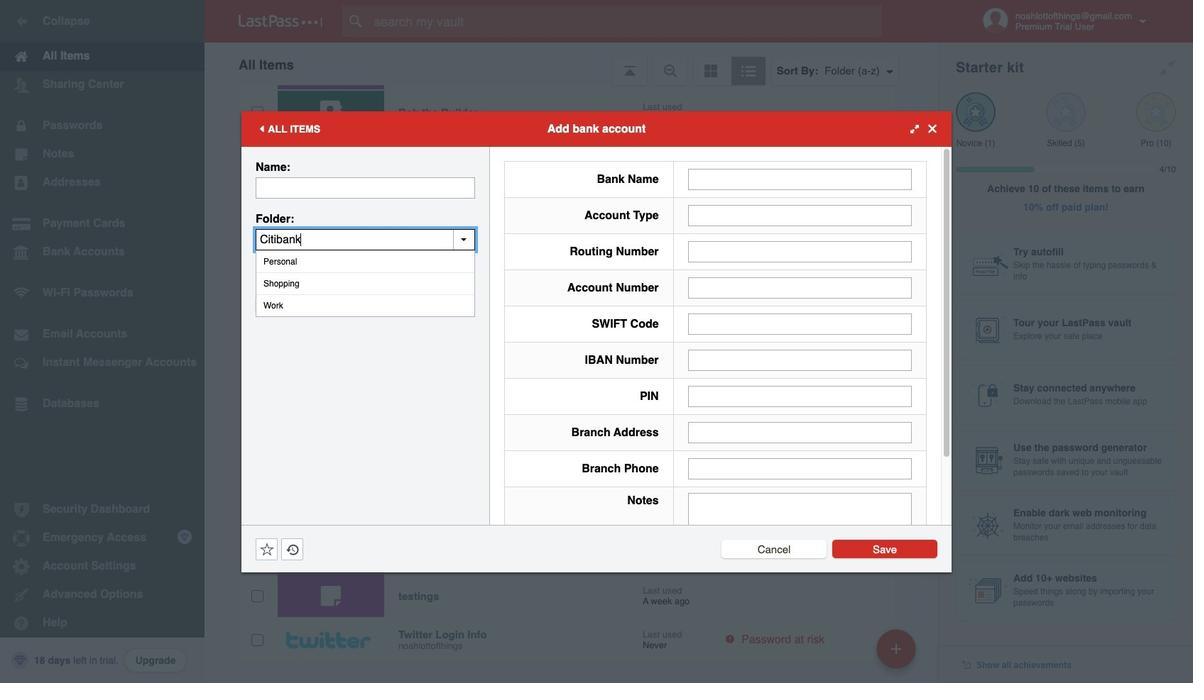 Task type: vqa. For each thing, say whether or not it's contained in the screenshot.
search my vault text field at top
yes



Task type: locate. For each thing, give the bounding box(es) containing it.
new item image
[[891, 645, 901, 654]]

None text field
[[256, 177, 475, 199], [688, 241, 912, 262], [688, 277, 912, 299], [688, 314, 912, 335], [688, 350, 912, 371], [688, 422, 912, 444], [688, 458, 912, 480], [688, 493, 912, 581], [256, 177, 475, 199], [688, 241, 912, 262], [688, 277, 912, 299], [688, 314, 912, 335], [688, 350, 912, 371], [688, 422, 912, 444], [688, 458, 912, 480], [688, 493, 912, 581]]

main navigation navigation
[[0, 0, 205, 684]]

dialog
[[241, 111, 952, 591]]

None text field
[[688, 169, 912, 190], [688, 205, 912, 226], [256, 229, 475, 250], [688, 386, 912, 407], [688, 169, 912, 190], [688, 205, 912, 226], [256, 229, 475, 250], [688, 386, 912, 407]]

new item navigation
[[871, 626, 925, 684]]

vault options navigation
[[205, 43, 939, 85]]



Task type: describe. For each thing, give the bounding box(es) containing it.
search my vault text field
[[342, 6, 910, 37]]

Search search field
[[342, 6, 910, 37]]

lastpass image
[[239, 15, 322, 28]]



